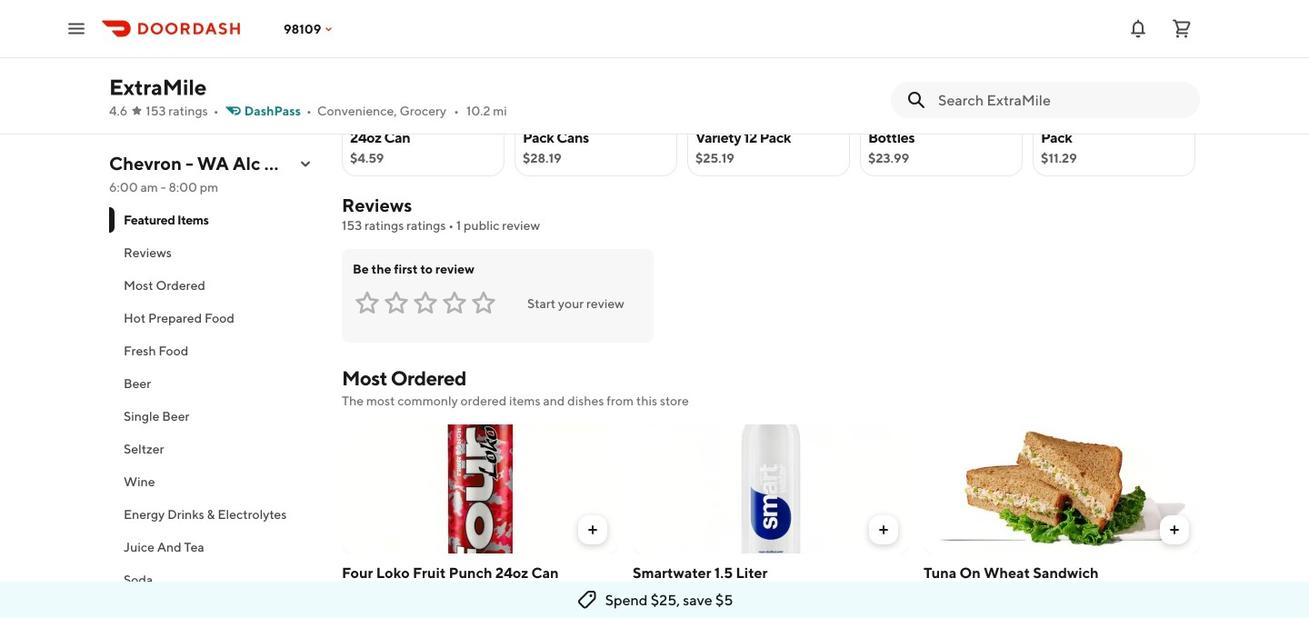 Task type: vqa. For each thing, say whether or not it's contained in the screenshot.
valid
no



Task type: locate. For each thing, give the bounding box(es) containing it.
modelo especial 18 pack cans image
[[516, 0, 677, 102]]

white claw surge variety 12 pack image
[[689, 0, 850, 102]]

1 vertical spatial four loko fruit punch 24oz can image
[[342, 425, 619, 554]]

0 vertical spatial add item to cart image
[[990, 69, 1004, 84]]

red bull energy 4 pack image
[[1034, 0, 1195, 102]]

1 horizontal spatial add item to cart image
[[990, 69, 1004, 84]]

corona extra 12 pack bottles image
[[861, 0, 1022, 102]]

0 horizontal spatial add item to cart image
[[877, 523, 891, 538]]

four loko fruit punch 24oz can image
[[343, 0, 504, 102], [342, 425, 619, 554]]

0 vertical spatial four loko fruit punch 24oz can image
[[343, 0, 504, 102]]

add item to cart image
[[1162, 69, 1177, 84], [586, 523, 600, 538], [1168, 523, 1182, 538]]

add item to cart image for red bull energy 4 pack image
[[1162, 69, 1177, 84]]

add item to cart image
[[990, 69, 1004, 84], [877, 523, 891, 538]]

1 vertical spatial add item to cart image
[[877, 523, 891, 538]]



Task type: describe. For each thing, give the bounding box(es) containing it.
add item to cart image for smartwater 1.5 liter image
[[877, 523, 891, 538]]

notification bell image
[[1128, 18, 1150, 40]]

add item to cart image for corona extra 12 pack bottles image
[[990, 69, 1004, 84]]

add item to cart image for 'tuna on wheat sandwich' image
[[1168, 523, 1182, 538]]

0 items, open order cart image
[[1172, 18, 1193, 40]]

Item Search search field
[[939, 90, 1186, 110]]

smartwater 1.5 liter image
[[633, 425, 910, 554]]

menus image
[[298, 156, 313, 171]]

tuna on wheat sandwich image
[[924, 425, 1201, 554]]

open menu image
[[65, 18, 87, 40]]



